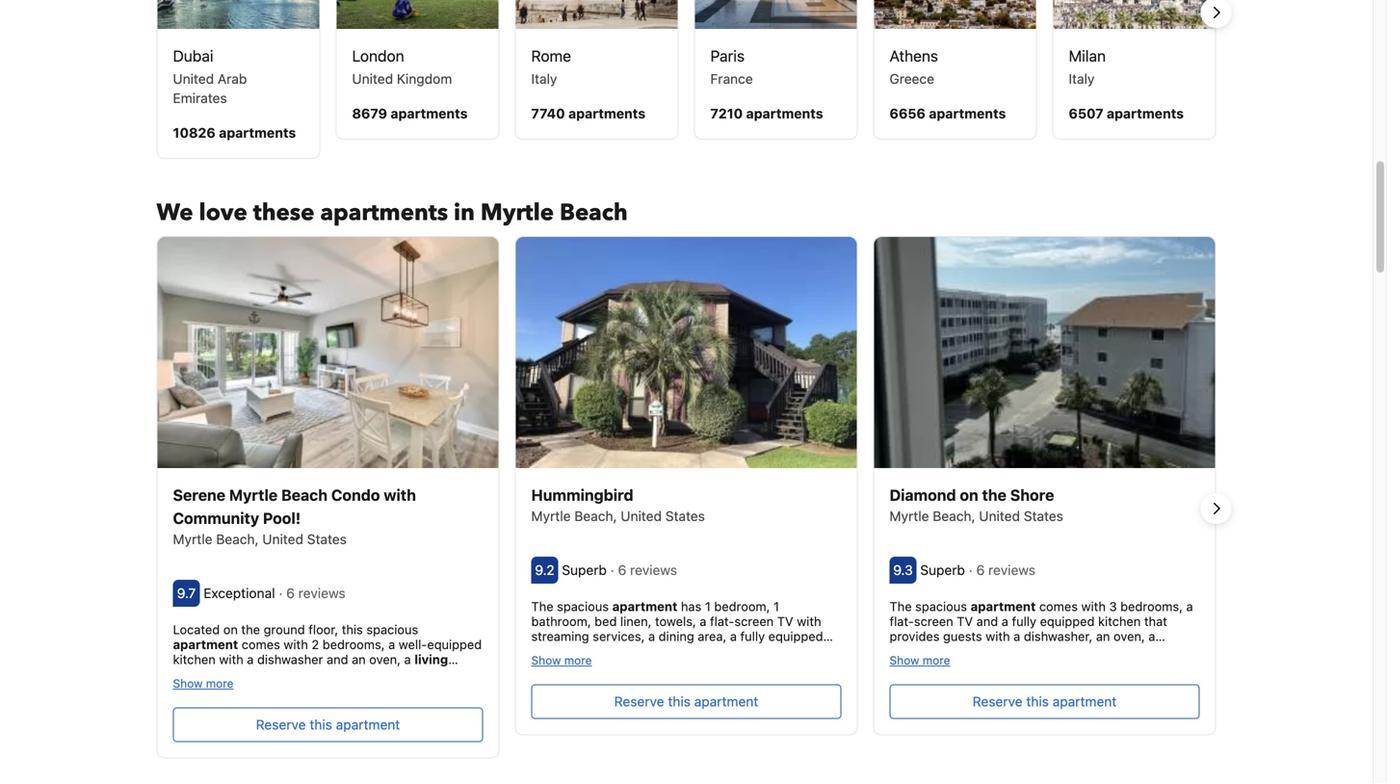 Task type: vqa. For each thing, say whether or not it's contained in the screenshot.
leftmost TV
yes



Task type: describe. For each thing, give the bounding box(es) containing it.
on inside . guests can enjoy a meal on an outdoor dining area while overlooking the inner courtyard views. for added privacy, the accommodation features a private entrance.
[[632, 659, 647, 674]]

7210
[[711, 105, 743, 121]]

accommodation inside . guests can enjoy a meal on an outdoor dining area while overlooking the inner courtyard views. for added privacy, the accommodation features a private entrance.
[[602, 689, 696, 704]]

0 vertical spatial in
[[454, 197, 475, 229]]

for inside . for added privacy, the accommodation features a private entrance.
[[334, 682, 353, 697]]

dubai
[[173, 47, 213, 65]]

kingdom
[[397, 71, 452, 87]]

views.
[[717, 674, 754, 689]]

equipped inside the comes with 3 bedrooms, a flat-screen tv and a fully equipped kitchen that provides guests with a dishwasher, an oven, a washing machine, a microwave and a fridge.
[[1040, 614, 1095, 629]]

an inside . guests can enjoy a meal on an outdoor dining area while overlooking the inner courtyard views. for added privacy, the accommodation features a private entrance.
[[650, 659, 664, 674]]

united inside the hummingbird myrtle beach, united states
[[621, 508, 662, 524]]

reserve for beach,
[[614, 694, 664, 710]]

apartment inside located on the ground floor, this spacious apartment
[[173, 637, 238, 652]]

guests
[[943, 629, 982, 644]]

athens section
[[873, 0, 1037, 139]]

the inside hummingbird section
[[531, 599, 554, 613]]

overlooking
[[531, 674, 599, 689]]

6 for beach
[[286, 585, 295, 601]]

paris image
[[695, 0, 857, 29]]

that
[[1144, 614, 1168, 629]]

dubai united arab emirates
[[173, 47, 247, 106]]

bedroom,
[[714, 599, 770, 613]]

serene myrtle beach condo with community pool! section
[[157, 236, 500, 759]]

and inside has 1 bedroom, 1 bathroom, bed linen, towels, a flat-screen tv with streaming services, a dining area, a fully equipped kitchen, and a terrace with
[[581, 644, 603, 659]]

comes for pool!
[[242, 637, 280, 652]]

towels
[[337, 667, 377, 682]]

show more for serene myrtle beach condo with community pool!
[[173, 677, 234, 690]]

bedrooms, for diamond on the shore
[[1121, 599, 1183, 613]]

reserve for beach
[[256, 717, 306, 733]]

. guests can enjoy a meal on an outdoor dining area while overlooking the inner courtyard views. for added privacy, the accommodation features a private entrance.
[[531, 644, 820, 719]]

diamond on the shore image
[[874, 237, 1215, 468]]

6507 apartments
[[1069, 105, 1184, 121]]

golf
[[1068, 689, 1092, 704]]

provides
[[890, 629, 940, 644]]

the inside , while barefoot resort norman golf course is 10 km away. the nearest airport is myrtle beach international airport, 25 km from diamond on the shore.
[[1157, 719, 1176, 734]]

show more button for diamond on the shore
[[890, 653, 950, 667]]

. for added privacy, the accommodation features a private entrance.
[[173, 682, 464, 712]]

are
[[462, 667, 481, 682]]

pool!
[[263, 509, 301, 527]]

ground
[[264, 622, 305, 637]]

dishwasher
[[257, 652, 323, 667]]

9.7 exceptional 6 reviews
[[177, 585, 349, 601]]

love
[[199, 197, 247, 229]]

shore
[[1010, 486, 1054, 504]]

screen inside the comes with 3 bedrooms, a flat-screen tv and a fully equipped kitchen that provides guests with a dishwasher, an oven, a washing machine, a microwave and a fridge.
[[914, 614, 954, 629]]

the inside located on the ground floor, this spacious apartment
[[241, 622, 260, 637]]

this inside located on the ground floor, this spacious apartment
[[342, 622, 363, 637]]

and up guests
[[977, 614, 998, 629]]

microwave
[[1008, 644, 1070, 659]]

fully inside the comes with 3 bedrooms, a flat-screen tv and a fully equipped kitchen that provides guests with a dishwasher, an oven, a washing machine, a microwave and a fridge.
[[1012, 614, 1037, 629]]

rated exceptional element
[[204, 585, 279, 601]]

9.3
[[893, 562, 913, 578]]

screen inside , and a flat-screen tv. towels and bed linen are featured in the
[[272, 667, 311, 682]]

we
[[157, 197, 193, 229]]

airport
[[998, 704, 1037, 719]]

greece
[[890, 71, 935, 87]]

well-
[[399, 637, 427, 652]]

private inside . for added privacy, the accommodation features a private entrance.
[[332, 697, 372, 712]]

equipped inside comes with 2 bedrooms, a well-equipped kitchen with a dishwasher and an oven, a
[[427, 637, 482, 652]]

united inside london united kingdom
[[352, 71, 393, 87]]

added inside . guests can enjoy a meal on an outdoor dining area while overlooking the inner courtyard views. for added privacy, the accommodation features a private entrance.
[[780, 674, 816, 689]]

an inside the comes with 3 bedrooms, a flat-screen tv and a fully equipped kitchen that provides guests with a dishwasher, an oven, a washing machine, a microwave and a fridge.
[[1096, 629, 1110, 644]]

states inside diamond on the shore myrtle beach, united states
[[1024, 508, 1064, 524]]

rated superb element for myrtle
[[562, 562, 611, 578]]

serene
[[173, 486, 226, 504]]

7740
[[531, 105, 565, 121]]

alabama theater is 7.9 km from the
[[890, 674, 1099, 689]]

features inside . for added privacy, the accommodation features a private entrance.
[[270, 697, 318, 712]]

meal
[[601, 659, 628, 674]]

show for hummingbird
[[531, 654, 561, 667]]

spacious inside hummingbird section
[[557, 599, 609, 613]]

dubai image
[[158, 0, 319, 29]]

next image
[[1205, 497, 1228, 520]]

. for for
[[327, 682, 330, 697]]

tv inside has 1 bedroom, 1 bathroom, bed linen, towels, a flat-screen tv with streaming services, a dining area, a fully equipped kitchen, and a terrace with
[[777, 614, 794, 629]]

away.
[[890, 704, 922, 719]]

superb for on
[[920, 562, 965, 578]]

milan section
[[1053, 0, 1216, 139]]

comes with 2 bedrooms, a well-equipped kitchen with a dishwasher and an oven, a
[[173, 637, 482, 667]]

on inside , while barefoot resort norman golf course is 10 km away. the nearest airport is myrtle beach international airport, 25 km from diamond on the shore.
[[1139, 719, 1154, 734]]

dishwasher,
[[1024, 629, 1093, 644]]

show more button for serene myrtle beach condo with community pool!
[[173, 676, 234, 690]]

living room
[[173, 652, 448, 682]]

7740 apartments
[[531, 105, 646, 121]]

these
[[253, 197, 315, 229]]

10826
[[173, 125, 216, 140]]

with up "machine,"
[[986, 629, 1010, 644]]

this for hummingbird
[[668, 694, 691, 710]]

, while barefoot resort norman golf course is 10 km away. the nearest airport is myrtle beach international airport, 25 km from diamond on the shore.
[[890, 674, 1188, 749]]

streaming
[[531, 629, 589, 644]]

states inside the hummingbird myrtle beach, united states
[[666, 508, 705, 524]]

room
[[173, 667, 205, 682]]

25
[[1014, 719, 1029, 734]]

diamond inside , while barefoot resort norman golf course is 10 km away. the nearest airport is myrtle beach international airport, 25 km from diamond on the shore.
[[1084, 719, 1136, 734]]

1 vertical spatial km
[[1171, 689, 1188, 704]]

bed inside has 1 bedroom, 1 bathroom, bed linen, towels, a flat-screen tv with streaming services, a dining area, a fully equipped kitchen, and a terrace with
[[595, 614, 617, 629]]

athens image
[[874, 0, 1036, 29]]

9.7
[[177, 585, 196, 601]]

2 vertical spatial km
[[1032, 719, 1050, 734]]

united inside diamond on the shore myrtle beach, united states
[[979, 508, 1020, 524]]

tv inside the comes with 3 bedrooms, a flat-screen tv and a fully equipped kitchen that provides guests with a dishwasher, an oven, a washing machine, a microwave and a fridge.
[[957, 614, 973, 629]]

reserve this apartment link for shore
[[890, 685, 1200, 719]]

the down overlooking on the bottom left of page
[[580, 689, 599, 704]]

spacious inside located on the ground floor, this spacious apartment
[[366, 622, 418, 637]]

has 1 bedroom, 1 bathroom, bed linen, towels, a flat-screen tv with streaming services, a dining area, a fully equipped kitchen, and a terrace with
[[531, 599, 823, 659]]

7.9
[[1005, 674, 1022, 689]]

flat- inside has 1 bedroom, 1 bathroom, bed linen, towels, a flat-screen tv with streaming services, a dining area, a fully equipped kitchen, and a terrace with
[[710, 614, 735, 629]]

towels,
[[655, 614, 696, 629]]

the up golf
[[1077, 674, 1096, 689]]

can
[[531, 659, 552, 674]]

states inside serene myrtle beach condo with community pool! myrtle beach, united states
[[307, 531, 347, 547]]

and right towels
[[380, 667, 402, 682]]

alabama
[[890, 674, 940, 689]]

in inside , and a flat-screen tv. towels and bed linen are featured in the
[[225, 682, 236, 697]]

more for diamond on the shore
[[923, 654, 950, 667]]

on inside located on the ground floor, this spacious apartment
[[223, 622, 238, 637]]

exceptional
[[204, 585, 275, 601]]

from inside , while barefoot resort norman golf course is 10 km away. the nearest airport is myrtle beach international airport, 25 km from diamond on the shore.
[[1053, 719, 1080, 734]]

terrace
[[617, 644, 658, 659]]

paris france
[[711, 47, 753, 87]]

next image
[[1205, 1, 1228, 24]]

beach, inside serene myrtle beach condo with community pool! myrtle beach, united states
[[216, 531, 259, 547]]

milan
[[1069, 47, 1106, 65]]

barefoot
[[923, 689, 973, 704]]

0 vertical spatial from
[[1046, 674, 1074, 689]]

scored 9.3 element
[[890, 557, 917, 584]]

and down dishwasher,
[[1073, 644, 1095, 659]]

norman
[[1018, 689, 1064, 704]]

7210 apartments
[[711, 105, 823, 121]]

beach inside serene myrtle beach condo with community pool! myrtle beach, united states
[[281, 486, 328, 504]]

and up featured
[[212, 667, 234, 682]]

6 for beach,
[[618, 562, 627, 578]]

privacy, inside . guests can enjoy a meal on an outdoor dining area while overlooking the inner courtyard views. for added privacy, the accommodation features a private entrance.
[[531, 689, 576, 704]]

superb for myrtle
[[562, 562, 607, 578]]

apartments for london
[[391, 105, 468, 121]]

reserve for the
[[973, 694, 1023, 710]]

courtyard
[[657, 674, 714, 689]]

6 for the
[[976, 562, 985, 578]]

from 6 reviews element for condo
[[279, 585, 349, 601]]

athens
[[890, 47, 938, 65]]

course
[[1096, 689, 1137, 704]]

equipped inside has 1 bedroom, 1 bathroom, bed linen, towels, a flat-screen tv with streaming services, a dining area, a fully equipped kitchen, and a terrace with
[[769, 629, 823, 644]]

united inside dubai united arab emirates
[[173, 71, 214, 87]]

from 6 reviews element for shore
[[969, 562, 1039, 578]]

diamond inside diamond on the shore myrtle beach, united states
[[890, 486, 956, 504]]

rome
[[531, 47, 571, 65]]

spacious inside diamond on the shore section
[[915, 599, 967, 613]]

an inside comes with 2 bedrooms, a well-equipped kitchen with a dishwasher and an oven, a
[[352, 652, 366, 667]]

united inside serene myrtle beach condo with community pool! myrtle beach, united states
[[262, 531, 303, 547]]

services,
[[593, 629, 645, 644]]

oven, inside comes with 2 bedrooms, a well-equipped kitchen with a dishwasher and an oven, a
[[369, 652, 401, 667]]

beach, inside diamond on the shore myrtle beach, united states
[[933, 508, 976, 524]]

tv.
[[315, 667, 334, 682]]

apartment up linen, on the bottom left of page
[[612, 599, 678, 613]]

8679
[[352, 105, 387, 121]]

3
[[1109, 599, 1117, 613]]

flat- inside the comes with 3 bedrooms, a flat-screen tv and a fully equipped kitchen that provides guests with a dishwasher, an oven, a washing machine, a microwave and a fridge.
[[890, 614, 914, 629]]

with up guests
[[797, 614, 821, 629]]

with up the outdoor
[[662, 644, 686, 659]]

show more for hummingbird
[[531, 654, 592, 667]]

bathroom,
[[531, 614, 591, 629]]

, for diamond on the shore
[[1165, 674, 1168, 689]]

hummingbird image
[[516, 237, 857, 468]]

comes with 3 bedrooms, a flat-screen tv and a fully equipped kitchen that provides guests with a dishwasher, an oven, a washing machine, a microwave and a fridge.
[[890, 599, 1193, 659]]

hummingbird myrtle beach, united states
[[531, 486, 705, 524]]



Task type: locate. For each thing, give the bounding box(es) containing it.
1 horizontal spatial reserve this apartment
[[614, 694, 759, 710]]

and up tv.
[[327, 652, 348, 667]]

the down meal
[[602, 674, 621, 689]]

2 horizontal spatial show more button
[[890, 653, 950, 667]]

0 vertical spatial diamond
[[890, 486, 956, 504]]

london section
[[336, 0, 500, 139]]

oven, down well-
[[369, 652, 401, 667]]

flat- down dishwasher
[[248, 667, 272, 682]]

diamond on the shore myrtle beach, united states
[[890, 486, 1064, 524]]

a inside , and a flat-screen tv. towels and bed linen are featured in the
[[237, 667, 244, 682]]

paris section
[[694, 0, 858, 139]]

athens greece
[[890, 47, 938, 87]]

london united kingdom
[[352, 47, 452, 87]]

0 horizontal spatial beach
[[281, 486, 328, 504]]

reserve this apartment inside hummingbird section
[[614, 694, 759, 710]]

show more button for hummingbird
[[531, 653, 592, 667]]

with inside serene myrtle beach condo with community pool! myrtle beach, united states
[[384, 486, 416, 504]]

reserve down alabama theater is 7.9 km from the
[[973, 694, 1023, 710]]

0 vertical spatial .
[[772, 644, 776, 659]]

0 horizontal spatial italy
[[531, 71, 557, 87]]

the right featured
[[239, 682, 258, 697]]

reserve this apartment inside diamond on the shore section
[[973, 694, 1117, 710]]

is
[[992, 674, 1002, 689], [1141, 689, 1150, 704], [1040, 704, 1050, 719]]

bedrooms, up that
[[1121, 599, 1183, 613]]

while down guests
[[785, 659, 815, 674]]

states down "hummingbird" link
[[666, 508, 705, 524]]

washing
[[890, 644, 938, 659]]

1 vertical spatial .
[[327, 682, 330, 697]]

entrance. inside . for added privacy, the accommodation features a private entrance.
[[375, 697, 430, 712]]

2 horizontal spatial states
[[1024, 508, 1064, 524]]

scored 9.7 element
[[173, 580, 200, 607]]

privacy, inside . for added privacy, the accommodation features a private entrance.
[[397, 682, 442, 697]]

show for diamond on the shore
[[890, 654, 919, 667]]

0 horizontal spatial diamond
[[890, 486, 956, 504]]

diamond
[[890, 486, 956, 504], [1084, 719, 1136, 734]]

property types region
[[141, 236, 1232, 782]]

featured
[[173, 682, 222, 697]]

0 vertical spatial while
[[785, 659, 815, 674]]

myrtle inside , while barefoot resort norman golf course is 10 km away. the nearest airport is myrtle beach international airport, 25 km from diamond on the shore.
[[1053, 704, 1090, 719]]

1 vertical spatial diamond
[[1084, 719, 1136, 734]]

hummingbird
[[531, 486, 634, 504]]

1 tv from the left
[[777, 614, 794, 629]]

paris
[[711, 47, 745, 65]]

this right floor,
[[342, 622, 363, 637]]

this up 25
[[1026, 694, 1049, 710]]

2 horizontal spatial reviews
[[989, 562, 1036, 578]]

6 inside diamond on the shore section
[[976, 562, 985, 578]]

diamond on the shore section
[[873, 236, 1216, 749]]

0 vertical spatial kitchen
[[1098, 614, 1141, 629]]

united down the pool!
[[262, 531, 303, 547]]

rome image
[[516, 0, 678, 29]]

0 vertical spatial km
[[1025, 674, 1043, 689]]

this inside hummingbird section
[[668, 694, 691, 710]]

0 horizontal spatial in
[[225, 682, 236, 697]]

1 vertical spatial bed
[[405, 667, 428, 682]]

0 horizontal spatial oven,
[[369, 652, 401, 667]]

6
[[618, 562, 627, 578], [976, 562, 985, 578], [286, 585, 295, 601]]

1 horizontal spatial flat-
[[710, 614, 735, 629]]

2 horizontal spatial reserve
[[973, 694, 1023, 710]]

guests
[[779, 644, 820, 659]]

rated superb element
[[562, 562, 611, 578], [920, 562, 969, 578]]

1 horizontal spatial the
[[890, 599, 912, 613]]

, up featured
[[205, 667, 209, 682]]

privacy, down linen
[[397, 682, 442, 697]]

show more inside serene myrtle beach condo with community pool! section
[[173, 677, 234, 690]]

from 6 reviews element up linen, on the bottom left of page
[[611, 562, 681, 578]]

italy inside rome italy
[[531, 71, 557, 87]]

rated superb element inside diamond on the shore section
[[920, 562, 969, 578]]

show more inside diamond on the shore section
[[890, 654, 950, 667]]

comes up dishwasher,
[[1039, 599, 1078, 613]]

reserve this apartment link for united
[[531, 685, 842, 719]]

0 vertical spatial beach
[[560, 197, 628, 229]]

is left 10 on the bottom of the page
[[1141, 689, 1150, 704]]

6507
[[1069, 105, 1104, 121]]

. inside . guests can enjoy a meal on an outdoor dining area while overlooking the inner courtyard views. for added privacy, the accommodation features a private entrance.
[[772, 644, 776, 659]]

2 horizontal spatial beach
[[1094, 704, 1130, 719]]

1 vertical spatial comes
[[242, 637, 280, 652]]

from 6 reviews element up the comes with 3 bedrooms, a flat-screen tv and a fully equipped kitchen that provides guests with a dishwasher, an oven, a washing machine, a microwave and a fridge.
[[969, 562, 1039, 578]]

an
[[1096, 629, 1110, 644], [352, 652, 366, 667], [650, 659, 664, 674]]

london
[[352, 47, 404, 65]]

from 6 reviews element for united
[[611, 562, 681, 578]]

0 horizontal spatial .
[[327, 682, 330, 697]]

italy
[[531, 71, 557, 87], [1069, 71, 1095, 87]]

more inside diamond on the shore section
[[923, 654, 950, 667]]

2 superb from the left
[[920, 562, 965, 578]]

6 up linen, on the bottom left of page
[[618, 562, 627, 578]]

states
[[666, 508, 705, 524], [1024, 508, 1064, 524], [307, 531, 347, 547]]

beach, down hummingbird
[[575, 508, 617, 524]]

resort
[[977, 689, 1015, 704]]

0 horizontal spatial for
[[334, 682, 353, 697]]

added inside . for added privacy, the accommodation features a private entrance.
[[356, 682, 393, 697]]

1 horizontal spatial bed
[[595, 614, 617, 629]]

reserve
[[614, 694, 664, 710], [973, 694, 1023, 710], [256, 717, 306, 733]]

featured apartment destinations region
[[141, 0, 1232, 159]]

reserve this apartment for united
[[614, 694, 759, 710]]

while up away.
[[890, 689, 920, 704]]

0 horizontal spatial reviews
[[298, 585, 346, 601]]

features inside . guests can enjoy a meal on an outdoor dining area while overlooking the inner courtyard views. for added privacy, the accommodation features a private entrance.
[[699, 689, 747, 704]]

1 rated superb element from the left
[[562, 562, 611, 578]]

show more button up overlooking on the bottom left of page
[[531, 653, 592, 667]]

screen inside has 1 bedroom, 1 bathroom, bed linen, towels, a flat-screen tv with streaming services, a dining area, a fully equipped kitchen, and a terrace with
[[735, 614, 774, 629]]

superb right the scored 9.3 element
[[920, 562, 965, 578]]

screen down bedroom,
[[735, 614, 774, 629]]

9.2
[[535, 562, 555, 578]]

reviews up the comes with 3 bedrooms, a flat-screen tv and a fully equipped kitchen that provides guests with a dishwasher, an oven, a washing machine, a microwave and a fridge.
[[989, 562, 1036, 578]]

this
[[342, 622, 363, 637], [668, 694, 691, 710], [1026, 694, 1049, 710], [310, 717, 332, 733]]

reserve this apartment for condo
[[256, 717, 400, 733]]

entrance.
[[375, 697, 430, 712], [531, 704, 587, 719]]

apartments for paris
[[746, 105, 823, 121]]

reserve inside serene myrtle beach condo with community pool! section
[[256, 717, 306, 733]]

with
[[384, 486, 416, 504], [1082, 599, 1106, 613], [797, 614, 821, 629], [986, 629, 1010, 644], [284, 637, 308, 652], [662, 644, 686, 659], [219, 652, 243, 667]]

while inside . guests can enjoy a meal on an outdoor dining area while overlooking the inner courtyard views. for added privacy, the accommodation features a private entrance.
[[785, 659, 815, 674]]

this inside diamond on the shore section
[[1026, 694, 1049, 710]]

2 1 from the left
[[774, 599, 779, 613]]

linen,
[[620, 614, 652, 629]]

and
[[977, 614, 998, 629], [581, 644, 603, 659], [1073, 644, 1095, 659], [327, 652, 348, 667], [212, 667, 234, 682], [380, 667, 402, 682]]

diamond up 9.3
[[890, 486, 956, 504]]

0 horizontal spatial show
[[173, 677, 203, 690]]

show more button inside hummingbird section
[[531, 653, 592, 667]]

rated superb element right the scored 9.3 element
[[920, 562, 969, 578]]

apartment down fridge.
[[1053, 694, 1117, 710]]

apartments
[[391, 105, 468, 121], [568, 105, 646, 121], [746, 105, 823, 121], [929, 105, 1006, 121], [1107, 105, 1184, 121], [219, 125, 296, 140], [320, 197, 448, 229]]

0 horizontal spatial tv
[[777, 614, 794, 629]]

fully down bedroom,
[[740, 629, 765, 644]]

1 vertical spatial bedrooms,
[[322, 637, 385, 652]]

equipped up the living
[[427, 637, 482, 652]]

2 rated superb element from the left
[[920, 562, 969, 578]]

0 horizontal spatial 6
[[286, 585, 295, 601]]

10826 apartments
[[173, 125, 296, 140]]

1 horizontal spatial more
[[564, 654, 592, 667]]

km up norman
[[1025, 674, 1043, 689]]

reserve down inner
[[614, 694, 664, 710]]

the spacious apartment inside hummingbird section
[[531, 599, 678, 613]]

arab
[[218, 71, 247, 87]]

private down "area"
[[761, 689, 801, 704]]

we love these apartments in myrtle beach
[[157, 197, 628, 229]]

for down towels
[[334, 682, 353, 697]]

serene myrtle beach condo with community pool! myrtle beach, united states
[[173, 486, 416, 547]]

2 horizontal spatial beach,
[[933, 508, 976, 524]]

show inside hummingbird section
[[531, 654, 561, 667]]

1 horizontal spatial rated superb element
[[920, 562, 969, 578]]

reviews for united
[[630, 562, 677, 578]]

italy for milan
[[1069, 71, 1095, 87]]

1 horizontal spatial added
[[780, 674, 816, 689]]

rated superb element for on
[[920, 562, 969, 578]]

dining inside . guests can enjoy a meal on an outdoor dining area while overlooking the inner courtyard views. for added privacy, the accommodation features a private entrance.
[[717, 659, 753, 674]]

1 horizontal spatial equipped
[[769, 629, 823, 644]]

private inside . guests can enjoy a meal on an outdoor dining area while overlooking the inner courtyard views. for added privacy, the accommodation features a private entrance.
[[761, 689, 801, 704]]

2 horizontal spatial spacious
[[915, 599, 967, 613]]

apartments inside the paris section
[[746, 105, 823, 121]]

kitchen inside the comes with 3 bedrooms, a flat-screen tv and a fully equipped kitchen that provides guests with a dishwasher, an oven, a washing machine, a microwave and a fridge.
[[1098, 614, 1141, 629]]

more
[[564, 654, 592, 667], [923, 654, 950, 667], [206, 677, 234, 690]]

diamond down the course
[[1084, 719, 1136, 734]]

0 horizontal spatial superb
[[562, 562, 607, 578]]

spacious
[[557, 599, 609, 613], [915, 599, 967, 613], [366, 622, 418, 637]]

reserve this apartment down . for added privacy, the accommodation features a private entrance.
[[256, 717, 400, 733]]

this for diamond on the shore
[[1026, 694, 1049, 710]]

from up norman
[[1046, 674, 1074, 689]]

2 horizontal spatial flat-
[[890, 614, 914, 629]]

machine,
[[941, 644, 994, 659]]

more inside hummingbird section
[[564, 654, 592, 667]]

dubai section
[[157, 0, 320, 159]]

an up towels
[[352, 652, 366, 667]]

comes for united
[[1039, 599, 1078, 613]]

equipped
[[1040, 614, 1095, 629], [769, 629, 823, 644], [427, 637, 482, 652]]

reserve this apartment down courtyard
[[614, 694, 759, 710]]

0 horizontal spatial states
[[307, 531, 347, 547]]

hummingbird section
[[515, 236, 858, 736]]

0 horizontal spatial ,
[[205, 667, 209, 682]]

for inside . guests can enjoy a meal on an outdoor dining area while overlooking the inner courtyard views. for added privacy, the accommodation features a private entrance.
[[757, 674, 776, 689]]

show more up 'alabama'
[[890, 654, 950, 667]]

beach, down community
[[216, 531, 259, 547]]

0 horizontal spatial reserve this apartment
[[256, 717, 400, 733]]

1 horizontal spatial bedrooms,
[[1121, 599, 1183, 613]]

myrtle
[[481, 197, 554, 229], [229, 486, 278, 504], [531, 508, 571, 524], [890, 508, 929, 524], [173, 531, 212, 547], [1053, 704, 1090, 719]]

apartment down views.
[[694, 694, 759, 710]]

states down diamond on the shore link
[[1024, 508, 1064, 524]]

, inside , while barefoot resort norman golf course is 10 km away. the nearest airport is myrtle beach international airport, 25 km from diamond on the shore.
[[1165, 674, 1168, 689]]

1 the spacious apartment from the left
[[531, 599, 678, 613]]

kitchen,
[[531, 644, 578, 659]]

1 vertical spatial dining
[[717, 659, 753, 674]]

1 vertical spatial from
[[1053, 719, 1080, 734]]

1 horizontal spatial states
[[666, 508, 705, 524]]

fully inside has 1 bedroom, 1 bathroom, bed linen, towels, a flat-screen tv with streaming services, a dining area, a fully equipped kitchen, and a terrace with
[[740, 629, 765, 644]]

this for serene myrtle beach condo with community pool!
[[310, 717, 332, 733]]

spacious up well-
[[366, 622, 418, 637]]

apartments for dubai
[[219, 125, 296, 140]]

1 horizontal spatial kitchen
[[1098, 614, 1141, 629]]

apartments inside dubai section
[[219, 125, 296, 140]]

show inside serene myrtle beach condo with community pool! section
[[173, 677, 203, 690]]

reviews for condo
[[298, 585, 346, 601]]

apartments for rome
[[568, 105, 646, 121]]

beach, inside the hummingbird myrtle beach, united states
[[575, 508, 617, 524]]

a inside . for added privacy, the accommodation features a private entrance.
[[321, 697, 328, 712]]

on inside diamond on the shore myrtle beach, united states
[[960, 486, 979, 504]]

1 horizontal spatial superb
[[920, 562, 965, 578]]

spacious up guests
[[915, 599, 967, 613]]

0 horizontal spatial comes
[[242, 637, 280, 652]]

1 horizontal spatial comes
[[1039, 599, 1078, 613]]

0 horizontal spatial bed
[[405, 667, 428, 682]]

1 horizontal spatial accommodation
[[602, 689, 696, 704]]

0 horizontal spatial accommodation
[[173, 697, 266, 712]]

2 horizontal spatial an
[[1096, 629, 1110, 644]]

accommodation inside . for added privacy, the accommodation features a private entrance.
[[173, 697, 266, 712]]

more for hummingbird
[[564, 654, 592, 667]]

0 horizontal spatial is
[[992, 674, 1002, 689]]

2 horizontal spatial more
[[923, 654, 950, 667]]

inner
[[625, 674, 654, 689]]

1 horizontal spatial is
[[1040, 704, 1050, 719]]

9.2 superb 6 reviews
[[535, 562, 681, 578]]

1 horizontal spatial show more
[[531, 654, 592, 667]]

6656
[[890, 105, 926, 121]]

the inside , while barefoot resort norman golf course is 10 km away. the nearest airport is myrtle beach international airport, 25 km from diamond on the shore.
[[925, 704, 947, 719]]

flat- up area,
[[710, 614, 735, 629]]

beach
[[560, 197, 628, 229], [281, 486, 328, 504], [1094, 704, 1130, 719]]

reviews up linen, on the bottom left of page
[[630, 562, 677, 578]]

while
[[785, 659, 815, 674], [890, 689, 920, 704]]

2 vertical spatial beach
[[1094, 704, 1130, 719]]

united
[[173, 71, 214, 87], [352, 71, 393, 87], [621, 508, 662, 524], [979, 508, 1020, 524], [262, 531, 303, 547]]

nearest
[[951, 704, 995, 719]]

0 horizontal spatial features
[[270, 697, 318, 712]]

2 italy from the left
[[1069, 71, 1095, 87]]

1 horizontal spatial 1
[[774, 599, 779, 613]]

the inside . for added privacy, the accommodation features a private entrance.
[[445, 682, 464, 697]]

the inside , and a flat-screen tv. towels and bed linen are featured in the
[[239, 682, 258, 697]]

for
[[757, 674, 776, 689], [334, 682, 353, 697]]

. up "area"
[[772, 644, 776, 659]]

is up the resort
[[992, 674, 1002, 689]]

united down "hummingbird" link
[[621, 508, 662, 524]]

2 the spacious apartment from the left
[[890, 599, 1036, 613]]

myrtle inside the hummingbird myrtle beach, united states
[[531, 508, 571, 524]]

added down guests
[[780, 674, 816, 689]]

united up emirates
[[173, 71, 214, 87]]

the down 10 on the bottom of the page
[[1157, 719, 1176, 734]]

the down linen
[[445, 682, 464, 697]]

6 inside serene myrtle beach condo with community pool! section
[[286, 585, 295, 601]]

rome italy
[[531, 47, 571, 87]]

floor,
[[309, 622, 338, 637]]

italy down rome
[[531, 71, 557, 87]]

superb right 9.2
[[562, 562, 607, 578]]

from 6 reviews element up floor,
[[279, 585, 349, 601]]

1 superb from the left
[[562, 562, 607, 578]]

the left the ground
[[241, 622, 260, 637]]

1 horizontal spatial show more button
[[531, 653, 592, 667]]

rated superb element right 9.2
[[562, 562, 611, 578]]

reviews inside hummingbird section
[[630, 562, 677, 578]]

1 horizontal spatial diamond
[[1084, 719, 1136, 734]]

show inside diamond on the shore section
[[890, 654, 919, 667]]

rome section
[[515, 0, 679, 139]]

show more button
[[531, 653, 592, 667], [890, 653, 950, 667], [173, 676, 234, 690]]

and up enjoy in the bottom of the page
[[581, 644, 603, 659]]

dining
[[659, 629, 694, 644], [717, 659, 753, 674]]

show for serene myrtle beach condo with community pool!
[[173, 677, 203, 690]]

with up featured
[[219, 652, 243, 667]]

beach inside , while barefoot resort norman golf course is 10 km away. the nearest airport is myrtle beach international airport, 25 km from diamond on the shore.
[[1094, 704, 1130, 719]]

london image
[[337, 0, 499, 29]]

1 horizontal spatial screen
[[735, 614, 774, 629]]

theater
[[944, 674, 989, 689]]

6656 apartments
[[890, 105, 1006, 121]]

0 horizontal spatial reserve this apartment link
[[173, 708, 483, 742]]

rated superb element inside hummingbird section
[[562, 562, 611, 578]]

2
[[312, 637, 319, 652]]

kitchen inside comes with 2 bedrooms, a well-equipped kitchen with a dishwasher and an oven, a
[[173, 652, 216, 667]]

0 horizontal spatial added
[[356, 682, 393, 697]]

0 horizontal spatial spacious
[[366, 622, 418, 637]]

with right condo
[[384, 486, 416, 504]]

with left 3 at right bottom
[[1082, 599, 1106, 613]]

apartment up guests
[[971, 599, 1036, 613]]

1 horizontal spatial fully
[[1012, 614, 1037, 629]]

serene myrtle beach condo with community pool! link
[[173, 483, 483, 530]]

show more button down located
[[173, 676, 234, 690]]

0 horizontal spatial rated superb element
[[562, 562, 611, 578]]

oven, inside the comes with 3 bedrooms, a flat-screen tv and a fully equipped kitchen that provides guests with a dishwasher, an oven, a washing machine, a microwave and a fridge.
[[1114, 629, 1145, 644]]

9.3 superb 6 reviews
[[893, 562, 1039, 578]]

1 horizontal spatial for
[[757, 674, 776, 689]]

. for guests
[[772, 644, 776, 659]]

on up inner
[[632, 659, 647, 674]]

apartments inside athens section
[[929, 105, 1006, 121]]

0 horizontal spatial kitchen
[[173, 652, 216, 667]]

spacious up bathroom,
[[557, 599, 609, 613]]

0 horizontal spatial bedrooms,
[[322, 637, 385, 652]]

reviews inside serene myrtle beach condo with community pool! section
[[298, 585, 346, 601]]

condo
[[331, 486, 380, 504]]

2 horizontal spatial is
[[1141, 689, 1150, 704]]

2 horizontal spatial show
[[890, 654, 919, 667]]

1 right has
[[705, 599, 711, 613]]

bedrooms, for serene myrtle beach condo with community pool!
[[322, 637, 385, 652]]

, up 10 on the bottom of the page
[[1165, 674, 1168, 689]]

apartment down located
[[173, 637, 238, 652]]

shore.
[[890, 734, 927, 749]]

0 horizontal spatial more
[[206, 677, 234, 690]]

show more for diamond on the shore
[[890, 654, 950, 667]]

france
[[711, 71, 753, 87]]

on left shore
[[960, 486, 979, 504]]

show up 'alabama'
[[890, 654, 919, 667]]

myrtle inside diamond on the shore myrtle beach, united states
[[890, 508, 929, 524]]

reserve this apartment for shore
[[973, 694, 1117, 710]]

serene myrtle beach condo with community pool! image
[[158, 237, 499, 468]]

bed inside , and a flat-screen tv. towels and bed linen are featured in the
[[405, 667, 428, 682]]

2 horizontal spatial show more
[[890, 654, 950, 667]]

apartments for milan
[[1107, 105, 1184, 121]]

1 vertical spatial oven,
[[369, 652, 401, 667]]

1 horizontal spatial beach,
[[575, 508, 617, 524]]

the spacious apartment up guests
[[890, 599, 1036, 613]]

the up the provides
[[890, 599, 912, 613]]

from down golf
[[1053, 719, 1080, 734]]

0 horizontal spatial beach,
[[216, 531, 259, 547]]

bedrooms, inside the comes with 3 bedrooms, a flat-screen tv and a fully equipped kitchen that provides guests with a dishwasher, an oven, a washing machine, a microwave and a fridge.
[[1121, 599, 1183, 613]]

0 horizontal spatial 1
[[705, 599, 711, 613]]

1 horizontal spatial dining
[[717, 659, 753, 674]]

8679 apartments
[[352, 105, 468, 121]]

6 inside hummingbird section
[[618, 562, 627, 578]]

superb inside diamond on the shore section
[[920, 562, 965, 578]]

apartments inside milan section
[[1107, 105, 1184, 121]]

while inside , while barefoot resort norman golf course is 10 km away. the nearest airport is myrtle beach international airport, 25 km from diamond on the shore.
[[890, 689, 920, 704]]

screen up the provides
[[914, 614, 954, 629]]

scored 9.2 element
[[531, 557, 558, 584]]

entrance. down the living
[[375, 697, 430, 712]]

1 1 from the left
[[705, 599, 711, 613]]

, for serene myrtle beach condo with community pool!
[[205, 667, 209, 682]]

outdoor
[[667, 659, 713, 674]]

1 horizontal spatial reviews
[[630, 562, 677, 578]]

more for serene myrtle beach condo with community pool!
[[206, 677, 234, 690]]

on right located
[[223, 622, 238, 637]]

1 horizontal spatial features
[[699, 689, 747, 704]]

from 6 reviews element
[[611, 562, 681, 578], [969, 562, 1039, 578], [279, 585, 349, 601]]

has
[[681, 599, 702, 613]]

1 italy from the left
[[531, 71, 557, 87]]

this down . for added privacy, the accommodation features a private entrance.
[[310, 717, 332, 733]]

more inside serene myrtle beach condo with community pool! section
[[206, 677, 234, 690]]

on
[[960, 486, 979, 504], [223, 622, 238, 637], [632, 659, 647, 674], [1139, 719, 1154, 734]]

0 horizontal spatial the
[[531, 599, 554, 613]]

added down towels
[[356, 682, 393, 697]]

linen
[[431, 667, 459, 682]]

reviews up floor,
[[298, 585, 346, 601]]

a
[[1187, 599, 1193, 613], [700, 614, 707, 629], [1002, 614, 1009, 629], [648, 629, 655, 644], [730, 629, 737, 644], [1014, 629, 1021, 644], [1149, 629, 1156, 644], [388, 637, 395, 652], [606, 644, 613, 659], [997, 644, 1004, 659], [1098, 644, 1105, 659], [247, 652, 254, 667], [404, 652, 411, 667], [590, 659, 597, 674], [237, 667, 244, 682], [750, 689, 757, 704], [321, 697, 328, 712]]

emirates
[[173, 90, 227, 106]]

and inside comes with 2 bedrooms, a well-equipped kitchen with a dishwasher and an oven, a
[[327, 652, 348, 667]]

6 up the ground
[[286, 585, 295, 601]]

privacy,
[[397, 682, 442, 697], [531, 689, 576, 704]]

equipped up guests
[[769, 629, 823, 644]]

reserve inside diamond on the shore section
[[973, 694, 1023, 710]]

private down towels
[[332, 697, 372, 712]]

more up overlooking on the bottom left of page
[[564, 654, 592, 667]]

from
[[1046, 674, 1074, 689], [1053, 719, 1080, 734]]

airport,
[[966, 719, 1010, 734]]

bedrooms, inside comes with 2 bedrooms, a well-equipped kitchen with a dishwasher and an oven, a
[[322, 637, 385, 652]]

0 vertical spatial bedrooms,
[[1121, 599, 1183, 613]]

italy inside milan italy
[[1069, 71, 1095, 87]]

reserve this apartment link for condo
[[173, 708, 483, 742]]

the spacious apartment inside diamond on the shore section
[[890, 599, 1036, 613]]

located on the ground floor, this spacious apartment
[[173, 622, 418, 652]]

6 down diamond on the shore myrtle beach, united states
[[976, 562, 985, 578]]

0 horizontal spatial from 6 reviews element
[[279, 585, 349, 601]]

fridge.
[[1108, 644, 1147, 659]]

1 horizontal spatial show
[[531, 654, 561, 667]]

located
[[173, 622, 220, 637]]

0 horizontal spatial fully
[[740, 629, 765, 644]]

1 horizontal spatial beach
[[560, 197, 628, 229]]

the spacious apartment up services,
[[531, 599, 678, 613]]

milan italy
[[1069, 47, 1106, 87]]

1 horizontal spatial from 6 reviews element
[[611, 562, 681, 578]]

italy for rome
[[531, 71, 557, 87]]

comes
[[1039, 599, 1078, 613], [242, 637, 280, 652]]

more up 'alabama'
[[923, 654, 950, 667]]

, inside , and a flat-screen tv. towels and bed linen are featured in the
[[205, 667, 209, 682]]

2 horizontal spatial 6
[[976, 562, 985, 578]]

fully up microwave
[[1012, 614, 1037, 629]]

hummingbird link
[[531, 483, 842, 507]]

accommodation down featured
[[173, 697, 266, 712]]

1 horizontal spatial oven,
[[1114, 629, 1145, 644]]

international
[[890, 719, 963, 734]]

2 horizontal spatial equipped
[[1040, 614, 1095, 629]]

the inside diamond on the shore myrtle beach, united states
[[982, 486, 1007, 504]]

2 tv from the left
[[957, 614, 973, 629]]

dining inside has 1 bedroom, 1 bathroom, bed linen, towels, a flat-screen tv with streaming services, a dining area, a fully equipped kitchen, and a terrace with
[[659, 629, 694, 644]]

0 horizontal spatial show more
[[173, 677, 234, 690]]

reserve inside hummingbird section
[[614, 694, 664, 710]]

reviews for shore
[[989, 562, 1036, 578]]

apartments inside the london section
[[391, 105, 468, 121]]

apartments for athens
[[929, 105, 1006, 121]]

apartment down towels
[[336, 717, 400, 733]]

flat- inside , and a flat-screen tv. towels and bed linen are featured in the
[[248, 667, 272, 682]]

1 vertical spatial beach
[[281, 486, 328, 504]]

show down located
[[173, 677, 203, 690]]

with up dishwasher
[[284, 637, 308, 652]]

entrance. inside . guests can enjoy a meal on an outdoor dining area while overlooking the inner courtyard views. for added privacy, the accommodation features a private entrance.
[[531, 704, 587, 719]]

bedrooms, up towels
[[322, 637, 385, 652]]

show more button up 'alabama'
[[890, 653, 950, 667]]

milan image
[[1054, 0, 1215, 29]]

0 horizontal spatial private
[[332, 697, 372, 712]]



